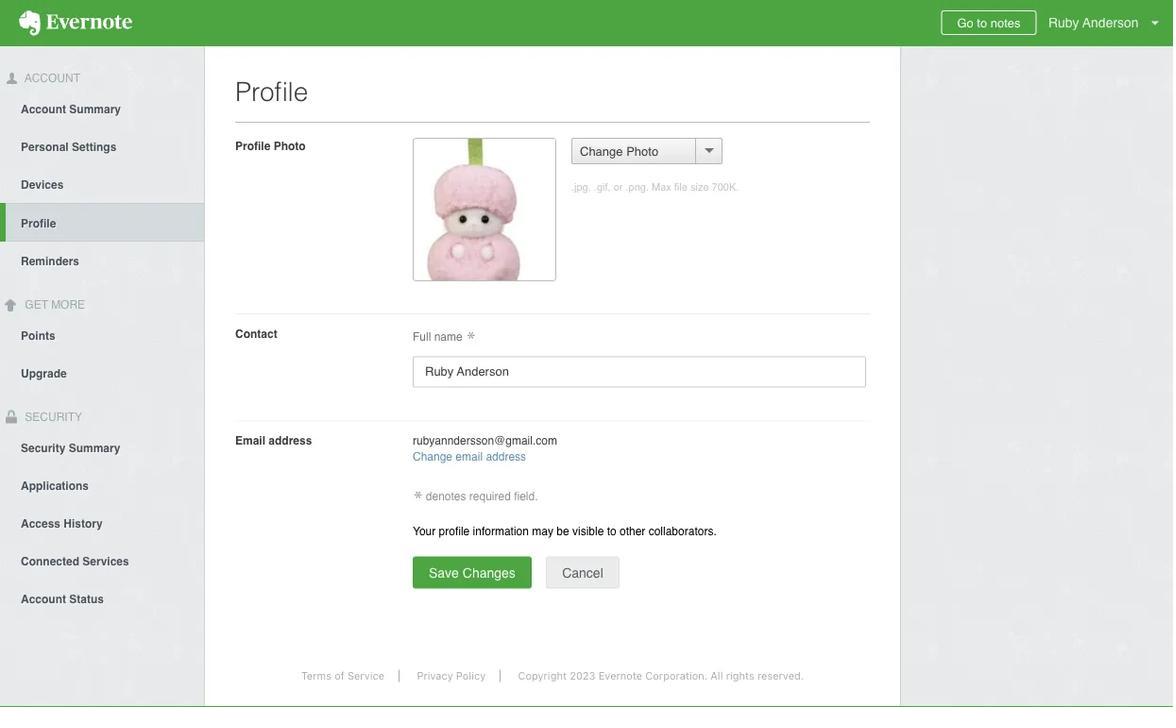 Task type: describe. For each thing, give the bounding box(es) containing it.
photo for change photo
[[626, 144, 659, 158]]

be
[[557, 525, 569, 538]]

change inside rubyanndersson@gmail.com change email address
[[413, 450, 453, 464]]

your
[[413, 525, 436, 538]]

security for security
[[22, 411, 82, 424]]

email
[[456, 450, 483, 464]]

privacy policy
[[417, 670, 486, 683]]

.png.
[[626, 181, 649, 193]]

get
[[25, 298, 48, 312]]

devices
[[21, 178, 64, 192]]

account for account
[[22, 72, 80, 85]]

profile for profile photo
[[235, 139, 271, 153]]

rubyanndersson@gmail.com change email address
[[413, 434, 557, 464]]

services
[[83, 555, 129, 568]]

700k.
[[712, 181, 739, 193]]

2023
[[570, 670, 596, 683]]

service
[[348, 670, 385, 683]]

settings
[[72, 141, 117, 154]]

history
[[64, 517, 103, 530]]

all
[[711, 670, 723, 683]]

denotes required field.
[[423, 490, 538, 503]]

.gif,
[[594, 181, 611, 193]]

get more
[[22, 298, 85, 312]]

access
[[21, 517, 60, 530]]

reserved.
[[758, 670, 804, 683]]

go to notes link
[[941, 10, 1037, 35]]

visible
[[572, 525, 604, 538]]

evernote
[[599, 670, 643, 683]]

ruby anderson link
[[1044, 0, 1173, 46]]

other
[[620, 525, 646, 538]]

account status link
[[0, 579, 204, 617]]

privacy policy link
[[403, 670, 501, 683]]

evernote link
[[0, 0, 151, 46]]

access history link
[[0, 504, 204, 542]]

devices link
[[0, 165, 204, 203]]

profile for profile link
[[21, 217, 56, 230]]

field.
[[514, 490, 538, 503]]

personal settings
[[21, 141, 117, 154]]

anderson
[[1083, 15, 1139, 30]]

or
[[614, 181, 623, 193]]

email address
[[235, 434, 312, 448]]

connected services link
[[0, 542, 204, 579]]

terms of service link
[[287, 670, 400, 683]]

address inside rubyanndersson@gmail.com change email address
[[486, 450, 526, 464]]

security summary
[[21, 442, 120, 455]]

size
[[691, 181, 709, 193]]

ruby anderson
[[1049, 15, 1139, 30]]

.jpg,
[[572, 181, 591, 193]]

max
[[652, 181, 671, 193]]

change photo
[[580, 144, 659, 158]]

security for security summary
[[21, 442, 66, 455]]

rights
[[726, 670, 755, 683]]

may
[[532, 525, 554, 538]]

account summary
[[21, 103, 121, 116]]

more
[[51, 298, 85, 312]]

points
[[21, 329, 55, 343]]

0 horizontal spatial address
[[269, 434, 312, 448]]



Task type: vqa. For each thing, say whether or not it's contained in the screenshot.
email
yes



Task type: locate. For each thing, give the bounding box(es) containing it.
Full name text field
[[413, 356, 866, 388]]

address down the rubyanndersson@gmail.com at the bottom of page
[[486, 450, 526, 464]]

notes
[[991, 16, 1021, 30]]

applications link
[[0, 466, 204, 504]]

1 horizontal spatial change
[[580, 144, 623, 158]]

account status
[[21, 593, 104, 606]]

full
[[413, 331, 431, 344]]

summary for security summary
[[69, 442, 120, 455]]

security up security summary
[[22, 411, 82, 424]]

status
[[69, 593, 104, 606]]

change left 'email'
[[413, 450, 453, 464]]

upgrade
[[21, 367, 67, 380]]

1 vertical spatial profile
[[235, 139, 271, 153]]

0 vertical spatial account
[[22, 72, 80, 85]]

your profile information may be visible to other collaborators.
[[413, 525, 717, 538]]

change email address link
[[413, 450, 526, 464]]

corporation.
[[646, 670, 708, 683]]

required
[[469, 490, 511, 503]]

denotes
[[426, 490, 466, 503]]

address
[[269, 434, 312, 448], [486, 450, 526, 464]]

1 vertical spatial summary
[[69, 442, 120, 455]]

copyright 2023 evernote corporation. all rights reserved.
[[518, 670, 804, 683]]

profile link
[[6, 203, 204, 242]]

full name
[[413, 331, 466, 344]]

address right the email
[[269, 434, 312, 448]]

to left other
[[607, 525, 617, 538]]

to
[[977, 16, 987, 30], [607, 525, 617, 538]]

terms of service
[[301, 670, 385, 683]]

account down connected
[[21, 593, 66, 606]]

1 horizontal spatial to
[[977, 16, 987, 30]]

contact
[[235, 327, 277, 341]]

terms
[[301, 670, 332, 683]]

security
[[22, 411, 82, 424], [21, 442, 66, 455]]

account up account summary
[[22, 72, 80, 85]]

summary up applications 'link' on the left bottom of the page
[[69, 442, 120, 455]]

2 vertical spatial account
[[21, 593, 66, 606]]

summary
[[69, 103, 121, 116], [69, 442, 120, 455]]

summary up 'personal settings' link at the left of page
[[69, 103, 121, 116]]

go to notes
[[957, 16, 1021, 30]]

personal settings link
[[0, 127, 204, 165]]

information
[[473, 525, 529, 538]]

account summary link
[[0, 90, 204, 127]]

policy
[[456, 670, 486, 683]]

2 vertical spatial profile
[[21, 217, 56, 230]]

1 vertical spatial account
[[21, 103, 66, 116]]

1 vertical spatial address
[[486, 450, 526, 464]]

evernote image
[[0, 10, 151, 36]]

account for account summary
[[21, 103, 66, 116]]

access history
[[21, 517, 103, 530]]

reminders
[[21, 255, 79, 268]]

1 vertical spatial to
[[607, 525, 617, 538]]

0 vertical spatial to
[[977, 16, 987, 30]]

account
[[22, 72, 80, 85], [21, 103, 66, 116], [21, 593, 66, 606]]

profile
[[235, 77, 308, 107], [235, 139, 271, 153], [21, 217, 56, 230]]

photo
[[274, 139, 306, 153], [626, 144, 659, 158]]

copyright
[[518, 670, 567, 683]]

0 horizontal spatial photo
[[274, 139, 306, 153]]

points link
[[0, 316, 204, 354]]

personal
[[21, 141, 69, 154]]

security summary link
[[0, 428, 204, 466]]

security up "applications"
[[21, 442, 66, 455]]

connected
[[21, 555, 79, 568]]

applications
[[21, 479, 89, 493]]

0 vertical spatial summary
[[69, 103, 121, 116]]

email
[[235, 434, 265, 448]]

.jpg, .gif, or .png. max file size 700k.
[[572, 181, 739, 193]]

ruby
[[1049, 15, 1079, 30]]

0 vertical spatial security
[[22, 411, 82, 424]]

file
[[674, 181, 688, 193]]

profile
[[439, 525, 470, 538]]

0 vertical spatial address
[[269, 434, 312, 448]]

change up .gif,
[[580, 144, 623, 158]]

account for account status
[[21, 593, 66, 606]]

account up personal
[[21, 103, 66, 116]]

summary for account summary
[[69, 103, 121, 116]]

None submit
[[413, 557, 532, 589], [546, 557, 620, 589], [413, 557, 532, 589], [546, 557, 620, 589]]

collaborators.
[[649, 525, 717, 538]]

0 vertical spatial change
[[580, 144, 623, 158]]

0 horizontal spatial change
[[413, 450, 453, 464]]

0 vertical spatial profile
[[235, 77, 308, 107]]

change
[[580, 144, 623, 158], [413, 450, 453, 464]]

profile photo
[[235, 139, 306, 153]]

rubyanndersson@gmail.com
[[413, 434, 557, 448]]

1 vertical spatial change
[[413, 450, 453, 464]]

0 horizontal spatial to
[[607, 525, 617, 538]]

connected services
[[21, 555, 129, 568]]

1 horizontal spatial address
[[486, 450, 526, 464]]

go
[[957, 16, 974, 30]]

1 vertical spatial security
[[21, 442, 66, 455]]

name
[[434, 331, 463, 344]]

1 horizontal spatial photo
[[626, 144, 659, 158]]

privacy
[[417, 670, 453, 683]]

to right go
[[977, 16, 987, 30]]

security inside security summary link
[[21, 442, 66, 455]]

photo for profile photo
[[274, 139, 306, 153]]

of
[[335, 670, 345, 683]]

reminders link
[[0, 242, 204, 279]]

upgrade link
[[0, 354, 204, 392]]



